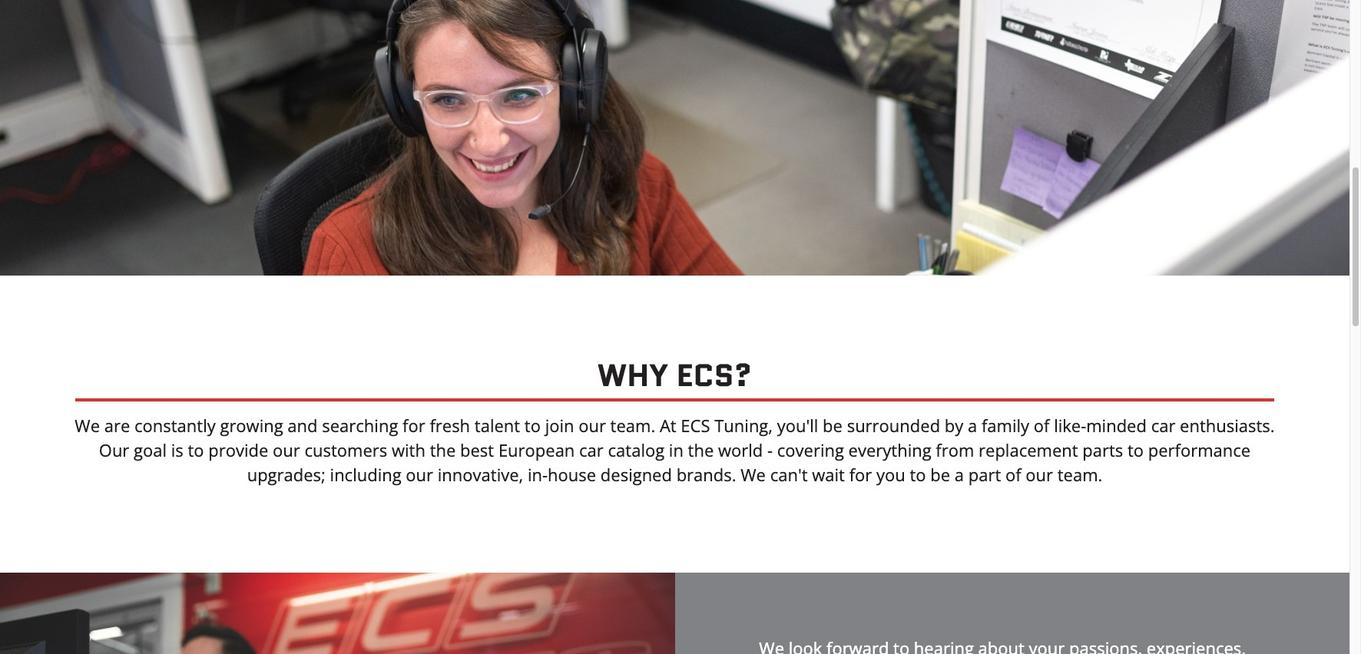 Task type: describe. For each thing, give the bounding box(es) containing it.
we are constantly growing and searching for fresh talent to join our           team. at ecs tuning, you'll be surrounded by a family of like-minded           car enthusiasts. our goal is to provide our customers with the best           european car catalog in the world - covering everything from           replacement parts to performance upgrades; including our innovative,           in-house designed brands. we can't wait for you to be a part of our           team.
[[75, 414, 1275, 486]]

1 vertical spatial of
[[1006, 463, 1022, 486]]

brands.
[[677, 463, 737, 486]]

0 horizontal spatial be
[[823, 414, 843, 437]]

designed
[[601, 463, 672, 486]]

our up upgrades;
[[273, 438, 300, 461]]

our down with
[[406, 463, 433, 486]]

our down replacement
[[1026, 463, 1054, 486]]

1 horizontal spatial we
[[741, 463, 766, 486]]

1 vertical spatial a
[[955, 463, 964, 486]]

to right is
[[188, 438, 204, 461]]

surrounded
[[847, 414, 941, 437]]

1 horizontal spatial a
[[968, 414, 978, 437]]

family
[[982, 414, 1030, 437]]

upgrades;
[[247, 463, 326, 486]]

ecs
[[681, 414, 710, 437]]

is
[[171, 438, 184, 461]]

0 vertical spatial for
[[403, 414, 425, 437]]

world
[[719, 438, 763, 461]]

our right join
[[579, 414, 606, 437]]

why ecs?
[[598, 353, 752, 398]]

house
[[548, 463, 596, 486]]

0 vertical spatial car
[[1152, 414, 1176, 437]]

in-
[[528, 463, 548, 486]]

to down minded
[[1128, 438, 1144, 461]]

1 vertical spatial team.
[[1058, 463, 1103, 486]]

including
[[330, 463, 402, 486]]

to right you
[[910, 463, 926, 486]]

fresh
[[430, 414, 470, 437]]

0 horizontal spatial team.
[[611, 414, 656, 437]]

best
[[460, 438, 494, 461]]

goal
[[134, 438, 167, 461]]

everything
[[849, 438, 932, 461]]

in
[[669, 438, 684, 461]]

constantly
[[134, 414, 216, 437]]

performance
[[1149, 438, 1251, 461]]

customers
[[305, 438, 388, 461]]

european
[[499, 438, 575, 461]]

ecs?
[[677, 353, 752, 398]]



Task type: vqa. For each thing, say whether or not it's contained in the screenshot.
the leftmost we
yes



Task type: locate. For each thing, give the bounding box(es) containing it.
searching
[[322, 414, 398, 437]]

innovative,
[[438, 463, 524, 486]]

0 horizontal spatial of
[[1006, 463, 1022, 486]]

1 vertical spatial car
[[579, 438, 604, 461]]

of up replacement
[[1034, 414, 1050, 437]]

0 vertical spatial we
[[75, 414, 100, 437]]

the right in
[[688, 438, 714, 461]]

1 the from the left
[[430, 438, 456, 461]]

talent
[[475, 414, 520, 437]]

for up with
[[403, 414, 425, 437]]

car up house
[[579, 438, 604, 461]]

0 horizontal spatial we
[[75, 414, 100, 437]]

tuning,
[[715, 414, 773, 437]]

the
[[430, 438, 456, 461], [688, 438, 714, 461]]

our
[[99, 438, 129, 461]]

our
[[579, 414, 606, 437], [273, 438, 300, 461], [406, 463, 433, 486], [1026, 463, 1054, 486]]

minded
[[1087, 414, 1147, 437]]

a
[[968, 414, 978, 437], [955, 463, 964, 486]]

to up european
[[525, 414, 541, 437]]

wait
[[812, 463, 845, 486]]

we
[[75, 414, 100, 437], [741, 463, 766, 486]]

1 horizontal spatial car
[[1152, 414, 1176, 437]]

a down from
[[955, 463, 964, 486]]

for
[[403, 414, 425, 437], [850, 463, 872, 486]]

from
[[936, 438, 975, 461]]

part
[[969, 463, 1002, 486]]

car up performance
[[1152, 414, 1176, 437]]

0 horizontal spatial for
[[403, 414, 425, 437]]

like-
[[1054, 414, 1087, 437]]

0 horizontal spatial car
[[579, 438, 604, 461]]

1 horizontal spatial be
[[931, 463, 951, 486]]

1 horizontal spatial of
[[1034, 414, 1050, 437]]

1 horizontal spatial for
[[850, 463, 872, 486]]

the down fresh at left bottom
[[430, 438, 456, 461]]

why
[[598, 353, 669, 398]]

1 horizontal spatial team.
[[1058, 463, 1103, 486]]

are
[[104, 414, 130, 437]]

to
[[525, 414, 541, 437], [188, 438, 204, 461], [1128, 438, 1144, 461], [910, 463, 926, 486]]

0 horizontal spatial a
[[955, 463, 964, 486]]

-
[[768, 438, 773, 461]]

at
[[660, 414, 677, 437]]

0 horizontal spatial the
[[430, 438, 456, 461]]

join
[[545, 414, 574, 437]]

team. down parts in the bottom of the page
[[1058, 463, 1103, 486]]

provide
[[208, 438, 268, 461]]

be
[[823, 414, 843, 437], [931, 463, 951, 486]]

0 vertical spatial a
[[968, 414, 978, 437]]

covering
[[778, 438, 844, 461]]

we down world at the bottom right of the page
[[741, 463, 766, 486]]

be down from
[[931, 463, 951, 486]]

catalog
[[608, 438, 665, 461]]

with
[[392, 438, 426, 461]]

be up covering
[[823, 414, 843, 437]]

0 vertical spatial be
[[823, 414, 843, 437]]

2 the from the left
[[688, 438, 714, 461]]

growing
[[220, 414, 283, 437]]

team. up the catalog
[[611, 414, 656, 437]]

for left you
[[850, 463, 872, 486]]

0 vertical spatial team.
[[611, 414, 656, 437]]

0 vertical spatial of
[[1034, 414, 1050, 437]]

can't
[[771, 463, 808, 486]]

by
[[945, 414, 964, 437]]

1 vertical spatial be
[[931, 463, 951, 486]]

of
[[1034, 414, 1050, 437], [1006, 463, 1022, 486]]

replacement
[[979, 438, 1079, 461]]

and
[[288, 414, 318, 437]]

1 horizontal spatial the
[[688, 438, 714, 461]]

parts
[[1083, 438, 1124, 461]]

enthusiasts.
[[1180, 414, 1275, 437]]

1 vertical spatial for
[[850, 463, 872, 486]]

team.
[[611, 414, 656, 437], [1058, 463, 1103, 486]]

you
[[877, 463, 906, 486]]

we left the are
[[75, 414, 100, 437]]

of right part
[[1006, 463, 1022, 486]]

a right by
[[968, 414, 978, 437]]

1 vertical spatial we
[[741, 463, 766, 486]]

you'll
[[777, 414, 819, 437]]

car
[[1152, 414, 1176, 437], [579, 438, 604, 461]]



